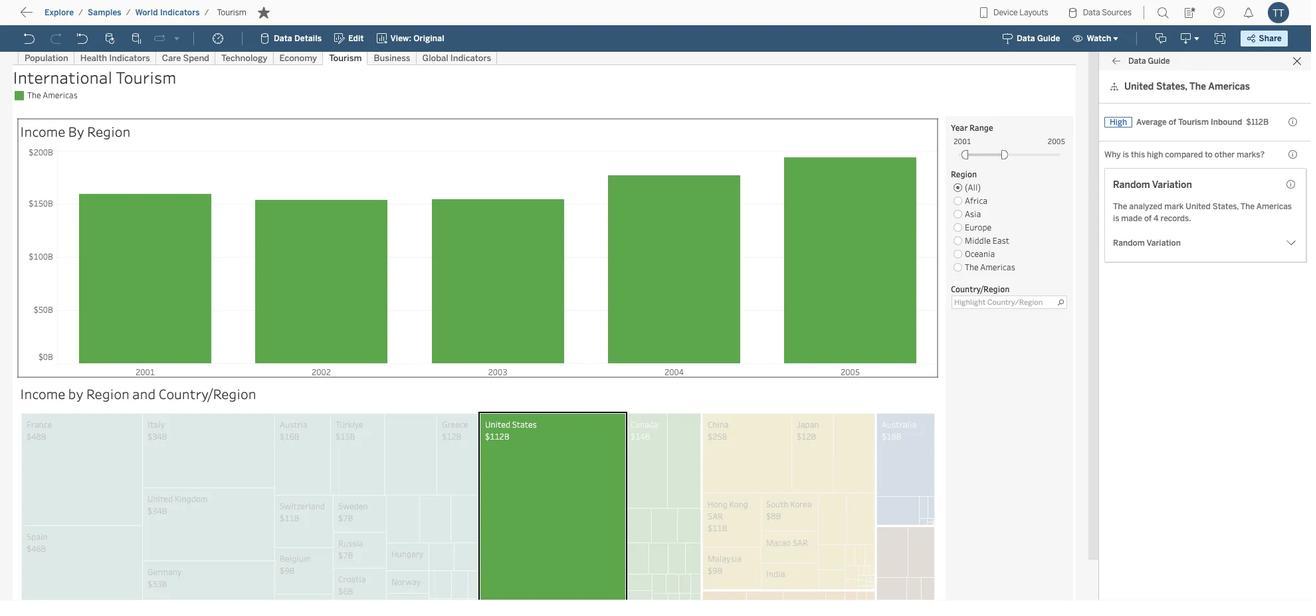 Task type: describe. For each thing, give the bounding box(es) containing it.
explore
[[45, 8, 74, 17]]

samples link
[[87, 7, 122, 18]]

3 / from the left
[[204, 8, 209, 17]]

explore link
[[44, 7, 75, 18]]

skip
[[35, 10, 57, 22]]

skip to content link
[[32, 7, 135, 25]]



Task type: locate. For each thing, give the bounding box(es) containing it.
tourism element
[[213, 8, 250, 17]]

samples
[[88, 8, 121, 17]]

2 horizontal spatial /
[[204, 8, 209, 17]]

2 / from the left
[[126, 8, 131, 17]]

explore / samples / world indicators /
[[45, 8, 209, 17]]

world
[[135, 8, 158, 17]]

skip to content
[[35, 10, 114, 22]]

tourism
[[217, 8, 246, 17]]

0 horizontal spatial /
[[79, 8, 83, 17]]

/ left tourism
[[204, 8, 209, 17]]

content
[[73, 10, 114, 22]]

1 horizontal spatial /
[[126, 8, 131, 17]]

indicators
[[160, 8, 200, 17]]

/
[[79, 8, 83, 17], [126, 8, 131, 17], [204, 8, 209, 17]]

to
[[60, 10, 70, 22]]

world indicators link
[[135, 7, 200, 18]]

/ left world
[[126, 8, 131, 17]]

/ right the "to"
[[79, 8, 83, 17]]

1 / from the left
[[79, 8, 83, 17]]



Task type: vqa. For each thing, say whether or not it's contained in the screenshot.
the Field details
no



